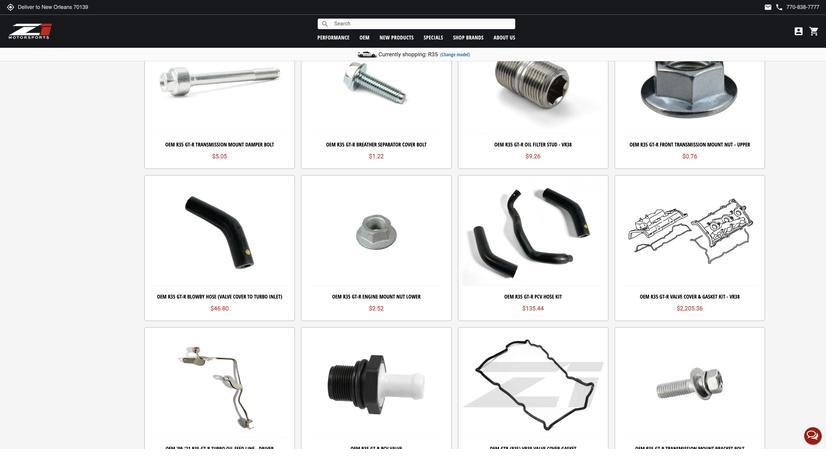 Task type: locate. For each thing, give the bounding box(es) containing it.
0 horizontal spatial transmission
[[196, 141, 227, 148]]

(change model) link
[[440, 51, 470, 58]]

currently
[[379, 51, 401, 58]]

0 horizontal spatial bolt
[[264, 141, 274, 148]]

kit right "gasket"
[[719, 294, 726, 301]]

oem r35 gt-r blowby hose (valve cover to turbo inlet)
[[157, 294, 282, 301]]

gt- for pcv
[[524, 294, 531, 301]]

2 horizontal spatial -
[[735, 141, 736, 148]]

lower
[[406, 294, 421, 301]]

transmission up "$5.05"
[[196, 141, 227, 148]]

- left upper
[[735, 141, 736, 148]]

engine
[[363, 294, 378, 301]]

0 horizontal spatial kit
[[556, 294, 562, 301]]

nut left lower
[[397, 294, 405, 301]]

$5.05
[[212, 153, 227, 160]]

2 bolt from the left
[[417, 141, 427, 148]]

1 bolt from the left
[[264, 141, 274, 148]]

1 horizontal spatial transmission
[[675, 141, 706, 148]]

0 horizontal spatial nut
[[397, 294, 405, 301]]

mount up $2.52
[[379, 294, 395, 301]]

oem for oem r35 gt-r breather separator cover bolt
[[326, 141, 336, 148]]

2 transmission from the left
[[675, 141, 706, 148]]

1 horizontal spatial mount
[[379, 294, 395, 301]]

r35 for oem r35 gt-r transmission mount damper bolt
[[176, 141, 184, 148]]

transmission
[[196, 141, 227, 148], [675, 141, 706, 148]]

0 horizontal spatial vr38
[[562, 141, 572, 148]]

r35 for oem r35 gt-r pcv hose kit
[[515, 294, 523, 301]]

about us link
[[494, 34, 516, 41]]

gt-
[[185, 141, 192, 148], [346, 141, 353, 148], [514, 141, 521, 148], [649, 141, 656, 148], [177, 294, 183, 301], [352, 294, 359, 301], [524, 294, 531, 301], [660, 294, 666, 301]]

blowby
[[187, 294, 205, 301]]

r35 for oem r35 gt-r oil filter stud - vr38
[[505, 141, 513, 148]]

1 horizontal spatial hose
[[544, 294, 554, 301]]

r for breather
[[353, 141, 355, 148]]

$46.80
[[211, 306, 229, 313]]

gt- for blowby
[[177, 294, 183, 301]]

$1.22
[[369, 153, 384, 160]]

$9.26
[[526, 153, 541, 160]]

bolt right separator
[[417, 141, 427, 148]]

oem for oem r35 gt-r engine mount nut lower
[[332, 294, 342, 301]]

1 horizontal spatial bolt
[[417, 141, 427, 148]]

0 horizontal spatial cover
[[233, 294, 246, 301]]

gt- for transmission
[[185, 141, 192, 148]]

oem r35 gt-r valve cover & gasket kit - vr38
[[640, 294, 740, 301]]

shopping:
[[402, 51, 427, 58]]

vr38 right "gasket"
[[730, 294, 740, 301]]

mount
[[228, 141, 244, 148], [708, 141, 723, 148], [379, 294, 395, 301]]

0 vertical spatial vr38
[[562, 141, 572, 148]]

hose left (valve
[[206, 294, 217, 301]]

new products link
[[380, 34, 414, 41]]

phone
[[776, 3, 784, 11]]

shop brands
[[453, 34, 484, 41]]

1 horizontal spatial kit
[[719, 294, 726, 301]]

valve
[[670, 294, 683, 301]]

nut left upper
[[725, 141, 733, 148]]

$0.76
[[683, 153, 698, 160]]

front
[[660, 141, 674, 148]]

r for transmission
[[192, 141, 194, 148]]

$2.52
[[369, 306, 384, 313]]

specials link
[[424, 34, 443, 41]]

(change
[[440, 51, 456, 58]]

- right stud
[[559, 141, 561, 148]]

r35
[[428, 51, 438, 58], [176, 141, 184, 148], [337, 141, 345, 148], [505, 141, 513, 148], [641, 141, 648, 148], [168, 294, 175, 301], [343, 294, 351, 301], [515, 294, 523, 301], [651, 294, 658, 301]]

-
[[559, 141, 561, 148], [735, 141, 736, 148], [727, 294, 729, 301]]

upper
[[737, 141, 750, 148]]

us
[[510, 34, 516, 41]]

cover right separator
[[402, 141, 415, 148]]

oem for oem r35 gt-r valve cover & gasket kit - vr38
[[640, 294, 650, 301]]

cover left to
[[233, 294, 246, 301]]

hose
[[206, 294, 217, 301], [544, 294, 554, 301]]

gt- for engine
[[352, 294, 359, 301]]

transmission up $0.76
[[675, 141, 706, 148]]

2 horizontal spatial cover
[[684, 294, 697, 301]]

1 horizontal spatial vr38
[[730, 294, 740, 301]]

oem for oem r35 gt-r blowby hose (valve cover to turbo inlet)
[[157, 294, 167, 301]]

new products
[[380, 34, 414, 41]]

r35 for oem r35 gt-r valve cover & gasket kit - vr38
[[651, 294, 658, 301]]

kit
[[556, 294, 562, 301], [719, 294, 726, 301]]

bolt
[[264, 141, 274, 148], [417, 141, 427, 148]]

bolt right damper on the left of the page
[[264, 141, 274, 148]]

r for oil
[[521, 141, 524, 148]]

bolt for oem r35 gt-r breather separator cover bolt
[[417, 141, 427, 148]]

products
[[391, 34, 414, 41]]

0 horizontal spatial hose
[[206, 294, 217, 301]]

kit right pcv
[[556, 294, 562, 301]]

nut
[[725, 141, 733, 148], [397, 294, 405, 301]]

to
[[247, 294, 253, 301]]

brands
[[466, 34, 484, 41]]

turbo
[[254, 294, 268, 301]]

vr38 right stud
[[562, 141, 572, 148]]

1 vertical spatial nut
[[397, 294, 405, 301]]

$135.44
[[523, 306, 544, 313]]

filter
[[533, 141, 546, 148]]

0 horizontal spatial mount
[[228, 141, 244, 148]]

gt- for oil
[[514, 141, 521, 148]]

account_box link
[[792, 26, 806, 37]]

cover
[[402, 141, 415, 148], [233, 294, 246, 301], [684, 294, 697, 301]]

mail
[[764, 3, 772, 11]]

account_box
[[794, 26, 804, 37]]

mount left upper
[[708, 141, 723, 148]]

oem
[[360, 34, 370, 41], [165, 141, 175, 148], [326, 141, 336, 148], [495, 141, 504, 148], [630, 141, 639, 148], [157, 294, 167, 301], [332, 294, 342, 301], [505, 294, 514, 301], [640, 294, 650, 301]]

1 hose from the left
[[206, 294, 217, 301]]

cover left &
[[684, 294, 697, 301]]

hose right pcv
[[544, 294, 554, 301]]

2 hose from the left
[[544, 294, 554, 301]]

gt- for valve
[[660, 294, 666, 301]]

r for front
[[656, 141, 659, 148]]

$2,205.36
[[677, 306, 703, 313]]

r35 for oem r35 gt-r engine mount nut lower
[[343, 294, 351, 301]]

vr38
[[562, 141, 572, 148], [730, 294, 740, 301]]

mount left damper on the left of the page
[[228, 141, 244, 148]]

Search search field
[[329, 19, 515, 29]]

new
[[380, 34, 390, 41]]

- right "gasket"
[[727, 294, 729, 301]]

2 kit from the left
[[719, 294, 726, 301]]

0 vertical spatial nut
[[725, 141, 733, 148]]

1 kit from the left
[[556, 294, 562, 301]]

gt- for front
[[649, 141, 656, 148]]

2 horizontal spatial mount
[[708, 141, 723, 148]]

hose for blowby
[[206, 294, 217, 301]]

oem r35 gt-r breather separator cover bolt
[[326, 141, 427, 148]]

oem link
[[360, 34, 370, 41]]

mail phone
[[764, 3, 784, 11]]

r
[[192, 141, 194, 148], [353, 141, 355, 148], [521, 141, 524, 148], [656, 141, 659, 148], [183, 294, 186, 301], [359, 294, 361, 301], [531, 294, 533, 301], [666, 294, 669, 301]]

oem for oem r35 gt-r front transmission mount nut - upper
[[630, 141, 639, 148]]

1 vertical spatial vr38
[[730, 294, 740, 301]]



Task type: vqa. For each thing, say whether or not it's contained in the screenshot.
the middle Mount
yes



Task type: describe. For each thing, give the bounding box(es) containing it.
1 horizontal spatial -
[[727, 294, 729, 301]]

oem for oem r35 gt-r oil filter stud - vr38
[[495, 141, 504, 148]]

z1 motorsports logo image
[[8, 23, 53, 40]]

1 horizontal spatial cover
[[402, 141, 415, 148]]

damper
[[245, 141, 263, 148]]

inlet)
[[269, 294, 282, 301]]

&
[[698, 294, 701, 301]]

mail link
[[764, 3, 772, 11]]

performance link
[[318, 34, 350, 41]]

r for pcv
[[531, 294, 533, 301]]

stud
[[547, 141, 558, 148]]

bolt for oem r35 gt-r transmission mount damper bolt
[[264, 141, 274, 148]]

oem r35 gt-r pcv hose kit
[[505, 294, 562, 301]]

specials
[[424, 34, 443, 41]]

mount for bolt
[[228, 141, 244, 148]]

oem r35 gt-r transmission mount damper bolt
[[165, 141, 274, 148]]

(valve
[[218, 294, 232, 301]]

r for engine
[[359, 294, 361, 301]]

oem r35 gt-r engine mount nut lower
[[332, 294, 421, 301]]

about us
[[494, 34, 516, 41]]

r35 for oem r35 gt-r front transmission mount nut - upper
[[641, 141, 648, 148]]

shop brands link
[[453, 34, 484, 41]]

currently shopping: r35 (change model)
[[379, 51, 470, 58]]

oem for oem link
[[360, 34, 370, 41]]

oil
[[525, 141, 532, 148]]

1 horizontal spatial nut
[[725, 141, 733, 148]]

search
[[321, 20, 329, 28]]

oem r35 gt-r oil filter stud - vr38
[[495, 141, 572, 148]]

mount for lower
[[379, 294, 395, 301]]

breather
[[357, 141, 377, 148]]

phone link
[[776, 3, 820, 11]]

gt- for breather
[[346, 141, 353, 148]]

model)
[[457, 51, 470, 58]]

r for blowby
[[183, 294, 186, 301]]

1 transmission from the left
[[196, 141, 227, 148]]

r35 for oem r35 gt-r blowby hose (valve cover to turbo inlet)
[[168, 294, 175, 301]]

hose for pcv
[[544, 294, 554, 301]]

oem for oem r35 gt-r transmission mount damper bolt
[[165, 141, 175, 148]]

shop
[[453, 34, 465, 41]]

0 horizontal spatial -
[[559, 141, 561, 148]]

r for valve
[[666, 294, 669, 301]]

my_location
[[7, 3, 15, 11]]

shopping_cart
[[809, 26, 820, 37]]

pcv
[[535, 294, 542, 301]]

oem r35 gt-r front transmission mount nut - upper
[[630, 141, 750, 148]]

gasket
[[703, 294, 718, 301]]

performance
[[318, 34, 350, 41]]

r35 for oem r35 gt-r breather separator cover bolt
[[337, 141, 345, 148]]

shopping_cart link
[[808, 26, 820, 37]]

about
[[494, 34, 509, 41]]

separator
[[378, 141, 401, 148]]

oem for oem r35 gt-r pcv hose kit
[[505, 294, 514, 301]]



